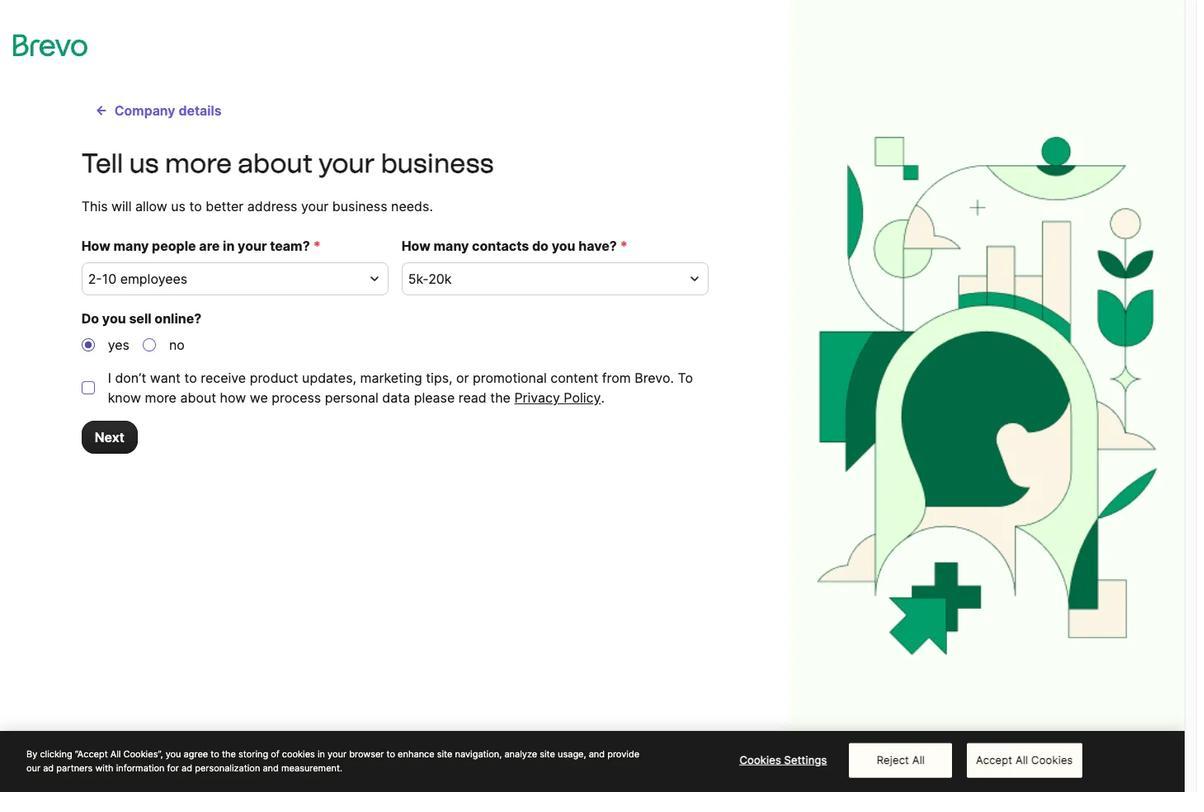 Task type: describe. For each thing, give the bounding box(es) containing it.
are
[[199, 238, 220, 254]]

personal
[[325, 390, 379, 406]]

i don't want to receive product updates, marketing tips, or promotional content from brevo. to know more about how we process personal data please read the
[[108, 370, 693, 406]]

don't
[[115, 370, 146, 386]]

1 vertical spatial business
[[332, 198, 388, 215]]

usage,
[[558, 749, 587, 760]]

to inside i don't want to receive product updates, marketing tips, or promotional content from brevo. to know more about how we process personal data please read the
[[184, 370, 197, 386]]

by clicking "accept all cookies", you agree to the storing of cookies in your browser to enhance site navigation, analyze site usage, and provide our ad partners with information for ad personalization and measurement.
[[26, 749, 640, 774]]

many for people
[[114, 238, 149, 254]]

0 vertical spatial business
[[381, 148, 494, 179]]

address
[[247, 198, 298, 215]]

2 ad from the left
[[182, 762, 192, 774]]

cookies settings button
[[732, 744, 835, 777]]

do you sell online?
[[81, 310, 202, 327]]

yes
[[108, 337, 130, 353]]

content
[[551, 370, 599, 386]]

2-
[[88, 271, 102, 287]]

how
[[220, 390, 246, 406]]

about inside i don't want to receive product updates, marketing tips, or promotional content from brevo. to know more about how we process personal data please read the
[[180, 390, 216, 406]]

1 cookies from the left
[[740, 753, 782, 767]]

how many contacts do you have? *
[[402, 238, 628, 254]]

agree
[[184, 749, 208, 760]]

allow
[[135, 198, 167, 215]]

to up personalization
[[211, 749, 219, 760]]

information
[[116, 762, 165, 774]]

how for how many people are in your team? *
[[81, 238, 110, 254]]

product
[[250, 370, 299, 386]]

process
[[272, 390, 321, 406]]

measurement.
[[281, 762, 343, 774]]

2 site from the left
[[540, 749, 555, 760]]

with
[[95, 762, 114, 774]]

2-10 employees button
[[81, 262, 389, 296]]

1 * from the left
[[313, 238, 321, 254]]

tell
[[81, 148, 123, 179]]

0 vertical spatial and
[[589, 749, 605, 760]]

0 horizontal spatial us
[[129, 148, 159, 179]]

reject all
[[877, 753, 925, 767]]

to right "browser"
[[387, 749, 395, 760]]

accept all cookies
[[976, 753, 1074, 767]]

you inside by clicking "accept all cookies", you agree to the storing of cookies in your browser to enhance site navigation, analyze site usage, and provide our ad partners with information for ad personalization and measurement.
[[166, 749, 181, 760]]

0 horizontal spatial and
[[263, 762, 279, 774]]

details
[[179, 102, 222, 119]]

next button
[[81, 421, 138, 454]]

10
[[102, 271, 117, 287]]

know
[[108, 390, 141, 406]]

reject all button
[[850, 743, 953, 778]]

more inside i don't want to receive product updates, marketing tips, or promotional content from brevo. to know more about how we process personal data please read the
[[145, 390, 177, 406]]

tips,
[[426, 370, 453, 386]]

to
[[678, 370, 693, 386]]

do
[[81, 310, 99, 327]]

brevo.
[[635, 370, 674, 386]]

policy
[[564, 390, 601, 406]]

enhance
[[398, 749, 435, 760]]

employees
[[120, 271, 188, 287]]

2-10 employees
[[88, 271, 188, 287]]

updates,
[[302, 370, 357, 386]]

2 cookies from the left
[[1032, 753, 1074, 767]]

browser
[[349, 749, 384, 760]]

by
[[26, 749, 37, 760]]

1 ad from the left
[[43, 762, 54, 774]]

personalization
[[195, 762, 260, 774]]

team?
[[270, 238, 310, 254]]

cookies",
[[123, 749, 163, 760]]

company
[[114, 102, 175, 119]]

promotional
[[473, 370, 547, 386]]

privacy
[[515, 390, 560, 406]]

accept
[[976, 753, 1013, 767]]

how many people are in your team? *
[[81, 238, 321, 254]]

20k
[[429, 271, 452, 287]]

privacy policy link
[[515, 388, 601, 408]]

please
[[414, 390, 455, 406]]

1 site from the left
[[437, 749, 453, 760]]

cookies
[[282, 749, 315, 760]]

5k-20k
[[408, 271, 452, 287]]

this
[[81, 198, 108, 215]]

of
[[271, 749, 280, 760]]



Task type: locate. For each thing, give the bounding box(es) containing it.
more down want
[[145, 390, 177, 406]]

0 horizontal spatial how
[[81, 238, 110, 254]]

1 horizontal spatial all
[[913, 753, 925, 767]]

1 vertical spatial and
[[263, 762, 279, 774]]

and down of
[[263, 762, 279, 774]]

reject
[[877, 753, 910, 767]]

1 horizontal spatial how
[[402, 238, 431, 254]]

site
[[437, 749, 453, 760], [540, 749, 555, 760]]

you
[[552, 238, 576, 254], [102, 310, 126, 327], [166, 749, 181, 760]]

5k-
[[408, 271, 429, 287]]

want
[[150, 370, 181, 386]]

how
[[81, 238, 110, 254], [402, 238, 431, 254]]

0 horizontal spatial *
[[313, 238, 321, 254]]

*
[[313, 238, 321, 254], [621, 238, 628, 254]]

many up 2-10 employees
[[114, 238, 149, 254]]

us
[[129, 148, 159, 179], [171, 198, 186, 215]]

1 vertical spatial you
[[102, 310, 126, 327]]

1 many from the left
[[114, 238, 149, 254]]

business
[[381, 148, 494, 179], [332, 198, 388, 215]]

ad right for at the bottom left of page
[[182, 762, 192, 774]]

ad right our
[[43, 762, 54, 774]]

1 horizontal spatial us
[[171, 198, 186, 215]]

i
[[108, 370, 111, 386]]

1 horizontal spatial *
[[621, 238, 628, 254]]

all
[[110, 749, 121, 760], [913, 753, 925, 767], [1016, 753, 1029, 767]]

1 vertical spatial more
[[145, 390, 177, 406]]

and right usage,
[[589, 749, 605, 760]]

2 how from the left
[[402, 238, 431, 254]]

online?
[[155, 310, 202, 327]]

in inside by clicking "accept all cookies", you agree to the storing of cookies in your browser to enhance site navigation, analyze site usage, and provide our ad partners with information for ad personalization and measurement.
[[318, 749, 325, 760]]

the
[[490, 390, 511, 406], [222, 749, 236, 760]]

have?
[[579, 238, 617, 254]]

privacy policy .
[[515, 390, 605, 406]]

1 horizontal spatial site
[[540, 749, 555, 760]]

how up 5k-
[[402, 238, 431, 254]]

how up 2-
[[81, 238, 110, 254]]

0 horizontal spatial in
[[223, 238, 235, 254]]

0 vertical spatial you
[[552, 238, 576, 254]]

you right the do
[[552, 238, 576, 254]]

more up better
[[165, 148, 232, 179]]

next
[[95, 429, 125, 446]]

1 vertical spatial about
[[180, 390, 216, 406]]

you right do
[[102, 310, 126, 327]]

* right team?
[[313, 238, 321, 254]]

provide
[[608, 749, 640, 760]]

read
[[459, 390, 487, 406]]

all for reject all
[[913, 753, 925, 767]]

0 horizontal spatial many
[[114, 238, 149, 254]]

in up measurement.
[[318, 749, 325, 760]]

better
[[206, 198, 244, 215]]

1 how from the left
[[81, 238, 110, 254]]

site right enhance
[[437, 749, 453, 760]]

2 many from the left
[[434, 238, 469, 254]]

and
[[589, 749, 605, 760], [263, 762, 279, 774]]

0 vertical spatial us
[[129, 148, 159, 179]]

our
[[26, 762, 40, 774]]

we
[[250, 390, 268, 406]]

your
[[319, 148, 375, 179], [301, 198, 329, 215], [238, 238, 267, 254], [328, 749, 347, 760]]

0 horizontal spatial cookies
[[740, 753, 782, 767]]

business left needs.
[[332, 198, 388, 215]]

1 horizontal spatial many
[[434, 238, 469, 254]]

from
[[602, 370, 631, 386]]

for
[[167, 762, 179, 774]]

company details button
[[81, 94, 235, 127]]

0 vertical spatial in
[[223, 238, 235, 254]]

us right allow
[[171, 198, 186, 215]]

cookies left settings
[[740, 753, 782, 767]]

0 vertical spatial the
[[490, 390, 511, 406]]

2 vertical spatial you
[[166, 749, 181, 760]]

all up with
[[110, 749, 121, 760]]

the inside i don't want to receive product updates, marketing tips, or promotional content from brevo. to know more about how we process personal data please read the
[[490, 390, 511, 406]]

to
[[189, 198, 202, 215], [184, 370, 197, 386], [211, 749, 219, 760], [387, 749, 395, 760]]

2 * from the left
[[621, 238, 628, 254]]

your inside by clicking "accept all cookies", you agree to the storing of cookies in your browser to enhance site navigation, analyze site usage, and provide our ad partners with information for ad personalization and measurement.
[[328, 749, 347, 760]]

0 vertical spatial more
[[165, 148, 232, 179]]

all right 'reject'
[[913, 753, 925, 767]]

0 horizontal spatial about
[[180, 390, 216, 406]]

many
[[114, 238, 149, 254], [434, 238, 469, 254]]

5k-20k button
[[402, 262, 709, 296]]

2 horizontal spatial you
[[552, 238, 576, 254]]

analyze
[[505, 749, 537, 760]]

data
[[382, 390, 410, 406]]

no
[[169, 337, 185, 353]]

"accept
[[75, 749, 108, 760]]

0 vertical spatial about
[[238, 148, 313, 179]]

us right the 'tell'
[[129, 148, 159, 179]]

this will allow us to better address your business needs.
[[81, 198, 433, 215]]

cookies right accept
[[1032, 753, 1074, 767]]

about down receive
[[180, 390, 216, 406]]

about up address
[[238, 148, 313, 179]]

many for contacts
[[434, 238, 469, 254]]

tell us more about your business
[[81, 148, 494, 179]]

all right accept
[[1016, 753, 1029, 767]]

will
[[111, 198, 132, 215]]

to right want
[[184, 370, 197, 386]]

1 horizontal spatial the
[[490, 390, 511, 406]]

site left usage,
[[540, 749, 555, 760]]

2 horizontal spatial all
[[1016, 753, 1029, 767]]

settings
[[785, 753, 827, 767]]

many up 20k
[[434, 238, 469, 254]]

.
[[601, 390, 605, 406]]

or
[[456, 370, 469, 386]]

contacts
[[472, 238, 529, 254]]

1 vertical spatial us
[[171, 198, 186, 215]]

sell
[[129, 310, 152, 327]]

cookies
[[740, 753, 782, 767], [1032, 753, 1074, 767]]

company details
[[114, 102, 222, 119]]

you up for at the bottom left of page
[[166, 749, 181, 760]]

1 horizontal spatial in
[[318, 749, 325, 760]]

receive
[[201, 370, 246, 386]]

0 horizontal spatial you
[[102, 310, 126, 327]]

all for accept all cookies
[[1016, 753, 1029, 767]]

the down the promotional
[[490, 390, 511, 406]]

in
[[223, 238, 235, 254], [318, 749, 325, 760]]

1 horizontal spatial ad
[[182, 762, 192, 774]]

0 horizontal spatial ad
[[43, 762, 54, 774]]

1 horizontal spatial you
[[166, 749, 181, 760]]

business up needs.
[[381, 148, 494, 179]]

clicking
[[40, 749, 72, 760]]

in right are at the top left of the page
[[223, 238, 235, 254]]

needs.
[[391, 198, 433, 215]]

navigation,
[[455, 749, 502, 760]]

1 horizontal spatial about
[[238, 148, 313, 179]]

cookies settings
[[740, 753, 827, 767]]

partners
[[56, 762, 93, 774]]

the up personalization
[[222, 749, 236, 760]]

how for how many contacts do you have? *
[[402, 238, 431, 254]]

0 horizontal spatial the
[[222, 749, 236, 760]]

the inside by clicking "accept all cookies", you agree to the storing of cookies in your browser to enhance site navigation, analyze site usage, and provide our ad partners with information for ad personalization and measurement.
[[222, 749, 236, 760]]

1 horizontal spatial and
[[589, 749, 605, 760]]

marketing
[[360, 370, 422, 386]]

1 horizontal spatial cookies
[[1032, 753, 1074, 767]]

do
[[532, 238, 549, 254]]

storing
[[239, 749, 268, 760]]

1 vertical spatial the
[[222, 749, 236, 760]]

more
[[165, 148, 232, 179], [145, 390, 177, 406]]

* right have?
[[621, 238, 628, 254]]

0 horizontal spatial site
[[437, 749, 453, 760]]

0 horizontal spatial all
[[110, 749, 121, 760]]

1 vertical spatial in
[[318, 749, 325, 760]]

people
[[152, 238, 196, 254]]

to left better
[[189, 198, 202, 215]]

accept all cookies button
[[967, 743, 1083, 778]]

all inside by clicking "accept all cookies", you agree to the storing of cookies in your browser to enhance site navigation, analyze site usage, and provide our ad partners with information for ad personalization and measurement.
[[110, 749, 121, 760]]



Task type: vqa. For each thing, say whether or not it's contained in the screenshot.
"allow" at top left
yes



